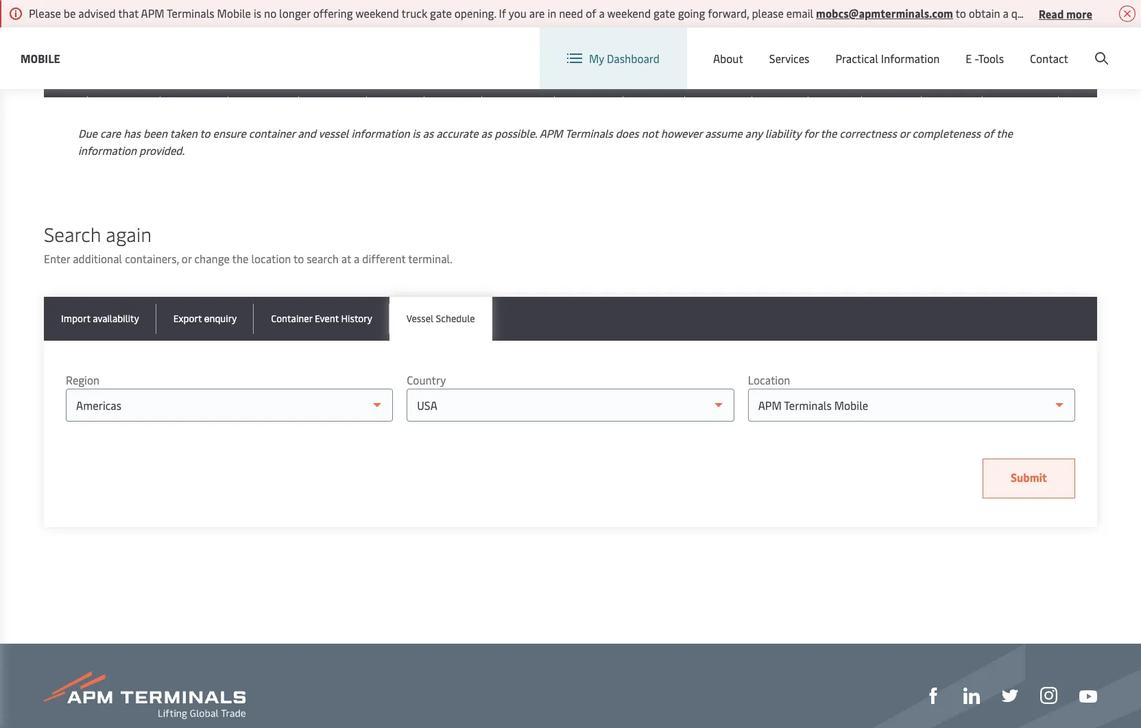 Task type: vqa. For each thing, say whether or not it's contained in the screenshot.
the rightmost 05:00
no



Task type: describe. For each thing, give the bounding box(es) containing it.
community
[[561, 9, 616, 22]]

availability
[[93, 312, 139, 325]]

dashboard
[[607, 51, 660, 66]]

community - out
[[561, 9, 616, 36]]

global
[[877, 40, 908, 55]]

about
[[713, 51, 743, 66]]

does
[[616, 126, 639, 141]]

container event history
[[271, 312, 372, 325]]

is inside due care has been taken to ensure container and vessel information is as accurate as possible. apm terminals does not however assume any liability for the correctness or completeness of the information provided.
[[412, 126, 420, 141]]

containers,
[[125, 251, 179, 266]]

youtube image
[[1080, 691, 1097, 703]]

practical
[[836, 51, 878, 66]]

hold
[[690, 16, 714, 29]]

my dashboard
[[589, 51, 660, 66]]

released for released
[[629, 64, 674, 77]]

/ for create
[[1033, 40, 1038, 55]]

a inside 'search again enter additional containers, or change the location to search at a different terminal.'
[[354, 251, 360, 266]]

shape link
[[925, 686, 942, 704]]

receive
[[1059, 5, 1093, 21]]

again
[[106, 221, 152, 247]]

export еnquiry
[[173, 312, 237, 325]]

еnquiry
[[204, 312, 237, 325]]

possible.
[[495, 126, 537, 141]]

no for 15873.0
[[1065, 16, 1077, 29]]

terminal.
[[408, 251, 453, 266]]

tab list containing import availability
[[44, 297, 1097, 341]]

cgm
[[394, 9, 415, 22]]

out
[[567, 23, 585, 36]]

the inside 'search again enter additional containers, or change the location to search at a different terminal.'
[[232, 251, 249, 266]]

2 as from the left
[[481, 126, 492, 141]]

and
[[298, 126, 316, 141]]

cma cgm tage
[[372, 9, 415, 36]]

longer
[[279, 5, 311, 21]]

need
[[559, 5, 583, 21]]

size / type / height button
[[868, 95, 916, 134]]

search
[[307, 251, 339, 266]]

assume
[[705, 126, 743, 141]]

40/pl/86
[[867, 16, 910, 29]]

login
[[1004, 40, 1031, 55]]

not ready image
[[257, 16, 270, 29]]

practical information button
[[836, 27, 940, 89]]

provided.
[[139, 143, 185, 158]]

switch location
[[755, 40, 833, 55]]

0 horizontal spatial terminals
[[167, 5, 214, 21]]

/ right type
[[890, 108, 894, 121]]

close alert image
[[1119, 5, 1136, 22]]

apmt footer logo image
[[44, 671, 246, 719]]

2 horizontal spatial the
[[996, 126, 1013, 141]]

tjn0232693
[[166, 16, 220, 29]]

due
[[78, 126, 97, 141]]

10/16/23 for 06:00
[[430, 9, 469, 22]]

search
[[44, 221, 101, 247]]

/ for type
[[887, 95, 891, 108]]

create
[[1041, 40, 1072, 55]]

container
[[271, 312, 312, 325]]

1 horizontal spatial the
[[821, 126, 837, 141]]

mobcs@apmterminals.com link
[[816, 5, 953, 21]]

yard grounded (11834b1)
[[561, 50, 603, 91]]

33995.0
[[927, 64, 963, 77]]

ale
[[1129, 5, 1141, 21]]

1 as from the left
[[423, 126, 434, 141]]

texu6017036
[[93, 16, 153, 29]]

however
[[661, 126, 702, 141]]

global menu button
[[847, 27, 953, 68]]

submit button
[[983, 459, 1075, 499]]

vessel schedule
[[407, 312, 475, 325]]

0 vertical spatial apm
[[141, 5, 164, 21]]

twitter image
[[1002, 688, 1019, 704]]

1 weekend from the left
[[356, 5, 399, 21]]

fill 44 link
[[1002, 686, 1019, 704]]

tage
[[372, 23, 395, 36]]

import
[[61, 312, 90, 325]]

to inside 'search again enter additional containers, or change the location to search at a different terminal.'
[[294, 251, 304, 266]]

height
[[868, 121, 896, 134]]

vessel schedule button
[[389, 297, 492, 341]]

(11834b1)
[[561, 78, 601, 91]]

released for hold
[[629, 16, 674, 29]]

06:00
[[430, 23, 457, 36]]

linkedin image
[[964, 688, 980, 704]]

vessel
[[407, 312, 434, 325]]

e
[[966, 51, 972, 66]]

of inside due care has been taken to ensure container and vessel information is as accurate as possible. apm terminals does not however assume any liability for the correctness or completeness of the information provided.
[[983, 126, 994, 141]]

or inside 'search again enter additional containers, or change the location to search at a different terminal.'
[[182, 251, 192, 266]]

read more button
[[1039, 5, 1093, 22]]

menu
[[911, 40, 939, 55]]

global menu
[[877, 40, 939, 55]]

search again enter additional containers, or change the location to search at a different terminal.
[[44, 221, 453, 266]]

if
[[499, 5, 506, 21]]

2 weekend from the left
[[607, 5, 651, 21]]

not
[[642, 126, 658, 141]]

different
[[362, 251, 406, 266]]

10/20/23 40/gp/96
[[814, 57, 910, 77]]

you
[[509, 5, 527, 21]]

terminals inside due care has been taken to ensure container and vessel information is as accurate as possible. apm terminals does not however assume any liability for the correctness or completeness of the information provided.
[[565, 126, 613, 141]]

forward,
[[708, 5, 749, 21]]

grounded
[[561, 64, 603, 77]]

contact
[[1030, 51, 1069, 66]]

size / type / height
[[868, 95, 896, 134]]

you tube link
[[1080, 687, 1097, 704]]



Task type: locate. For each thing, give the bounding box(es) containing it.
1 horizontal spatial as
[[481, 126, 492, 141]]

the right for
[[821, 126, 837, 141]]

released right my
[[629, 64, 674, 77]]

0 vertical spatial location
[[791, 40, 833, 55]]

1 vertical spatial or
[[182, 251, 192, 266]]

1 vertical spatial information
[[78, 143, 137, 158]]

- right e
[[975, 51, 978, 66]]

additional
[[73, 251, 122, 266]]

no right read
[[1065, 16, 1077, 29]]

opening.
[[455, 5, 496, 21]]

no
[[1065, 16, 1077, 29], [1065, 64, 1077, 77]]

1 vertical spatial to
[[200, 126, 210, 141]]

information down "care"
[[78, 143, 137, 158]]

due care has been taken to ensure container and vessel information is as accurate as possible. apm terminals does not however assume any liability for the correctness or completeness of the information provided.
[[78, 126, 1013, 158]]

is left accurate in the left of the page
[[412, 126, 420, 141]]

location
[[251, 251, 291, 266]]

10/16/23 up the 21:10
[[488, 9, 526, 22]]

0 vertical spatial of
[[586, 5, 596, 21]]

0 vertical spatial to
[[956, 5, 966, 21]]

0 vertical spatial information
[[351, 126, 410, 141]]

e -tools
[[966, 51, 1004, 66]]

1 horizontal spatial terminals
[[565, 126, 613, 141]]

taken
[[170, 126, 197, 141]]

ensure
[[213, 126, 246, 141]]

10/16/23
[[430, 9, 469, 22], [488, 9, 526, 22]]

10/20/23
[[814, 57, 854, 70]]

cma for cma cgm tage
[[372, 9, 392, 22]]

0 vertical spatial is
[[254, 5, 261, 21]]

cma up tage
[[372, 9, 392, 22]]

practical information
[[836, 51, 940, 66]]

2 horizontal spatial a
[[1003, 5, 1009, 21]]

1 vertical spatial mobile
[[21, 50, 60, 65]]

terminals right that on the top left of the page
[[167, 5, 214, 21]]

2 horizontal spatial to
[[956, 5, 966, 21]]

0 vertical spatial mobile
[[217, 5, 251, 21]]

2 10/16/23 from the left
[[488, 9, 526, 22]]

0 vertical spatial terminals
[[167, 5, 214, 21]]

1 horizontal spatial or
[[900, 126, 910, 141]]

to inside due care has been taken to ensure container and vessel information is as accurate as possible. apm terminals does not however assume any liability for the correctness or completeness of the information provided.
[[200, 126, 210, 141]]

1 vertical spatial -
[[975, 51, 978, 66]]

to right taken
[[200, 126, 210, 141]]

to left "obtain"
[[956, 5, 966, 21]]

the right completeness
[[996, 126, 1013, 141]]

change
[[194, 251, 230, 266]]

information right vessel
[[351, 126, 410, 141]]

schedule
[[436, 312, 475, 325]]

to
[[956, 5, 966, 21], [200, 126, 210, 141], [294, 251, 304, 266]]

are
[[529, 5, 545, 21]]

no for 33995.0
[[1065, 64, 1077, 77]]

1 horizontal spatial weekend
[[607, 5, 651, 21]]

has
[[124, 126, 141, 141]]

services
[[769, 51, 810, 66]]

0 horizontal spatial weekend
[[356, 5, 399, 21]]

0 horizontal spatial or
[[182, 251, 192, 266]]

correctness
[[840, 126, 897, 141]]

0 horizontal spatial to
[[200, 126, 210, 141]]

apm right possible.
[[540, 126, 563, 141]]

or
[[900, 126, 910, 141], [182, 251, 192, 266]]

to left search
[[294, 251, 304, 266]]

e -tools button
[[966, 27, 1004, 89]]

1 no from the top
[[1065, 16, 1077, 29]]

1 10/16/23 from the left
[[430, 9, 469, 22]]

import availability button
[[44, 297, 156, 341]]

of right completeness
[[983, 126, 994, 141]]

- for tools
[[975, 51, 978, 66]]

1 horizontal spatial information
[[351, 126, 410, 141]]

0 horizontal spatial -
[[561, 23, 565, 36]]

2 vertical spatial to
[[294, 251, 304, 266]]

container event history button
[[254, 297, 389, 341]]

0 vertical spatial no
[[1065, 16, 1077, 29]]

0 horizontal spatial cma
[[304, 16, 324, 29]]

terminals
[[167, 5, 214, 21], [565, 126, 613, 141]]

mobile down please
[[21, 50, 60, 65]]

2 no from the top
[[1065, 64, 1077, 77]]

account
[[1075, 40, 1115, 55]]

quote. to
[[1011, 5, 1056, 21]]

1 horizontal spatial cma
[[372, 9, 392, 22]]

cma right the no
[[304, 16, 324, 29]]

at
[[341, 251, 351, 266]]

1 vertical spatial no
[[1065, 64, 1077, 77]]

terminals left does on the right of the page
[[565, 126, 613, 141]]

1 gate from the left
[[430, 5, 452, 21]]

submit
[[1011, 470, 1047, 485]]

tab list
[[44, 297, 1097, 341]]

a
[[599, 5, 605, 21], [1003, 5, 1009, 21], [354, 251, 360, 266]]

- inside community - out
[[561, 23, 565, 36]]

0 horizontal spatial is
[[254, 5, 261, 21]]

weekend up tage
[[356, 5, 399, 21]]

export еnquiry button
[[156, 297, 254, 341]]

login / create account link
[[979, 27, 1115, 68]]

liability
[[765, 126, 801, 141]]

more
[[1066, 6, 1093, 21]]

switch location button
[[733, 40, 833, 55]]

1 horizontal spatial a
[[599, 5, 605, 21]]

gate
[[430, 5, 452, 21], [654, 5, 675, 21]]

0 horizontal spatial as
[[423, 126, 434, 141]]

or right height
[[900, 126, 910, 141]]

0 horizontal spatial 10/16/23
[[430, 9, 469, 22]]

released
[[629, 16, 674, 29], [629, 64, 674, 77], [690, 64, 735, 77]]

a right "obtain"
[[1003, 5, 1009, 21]]

the right change
[[232, 251, 249, 266]]

released up dashboard
[[629, 16, 674, 29]]

1 vertical spatial of
[[983, 126, 994, 141]]

21:10
[[488, 23, 510, 36]]

yard
[[561, 50, 580, 63]]

mobcs@apmterminals.com
[[816, 5, 953, 21]]

0 horizontal spatial mobile
[[21, 50, 60, 65]]

weekend
[[356, 5, 399, 21], [607, 5, 651, 21]]

1 horizontal spatial -
[[975, 51, 978, 66]]

event
[[315, 312, 339, 325]]

1 horizontal spatial to
[[294, 251, 304, 266]]

1 vertical spatial location
[[748, 372, 790, 388]]

0 vertical spatial or
[[900, 126, 910, 141]]

10/16/23 up 06:00
[[430, 9, 469, 22]]

as right accurate in the left of the page
[[481, 126, 492, 141]]

please
[[29, 5, 61, 21]]

1 vertical spatial is
[[412, 126, 420, 141]]

10/16/23 06:00
[[430, 9, 469, 36]]

None checkbox
[[58, 14, 74, 31], [58, 62, 74, 79], [58, 14, 74, 31], [58, 62, 74, 79]]

any
[[745, 126, 763, 141]]

type
[[868, 108, 888, 121]]

information
[[881, 51, 940, 66]]

0 horizontal spatial the
[[232, 251, 249, 266]]

instagram image
[[1040, 688, 1058, 705]]

login / create account
[[1004, 40, 1115, 55]]

1 horizontal spatial is
[[412, 126, 420, 141]]

services button
[[769, 27, 810, 89]]

completeness
[[912, 126, 981, 141]]

container
[[249, 126, 295, 141]]

facebook image
[[925, 688, 942, 704]]

gate up 06:00
[[430, 5, 452, 21]]

about button
[[713, 27, 743, 89]]

or inside due care has been taken to ensure container and vessel information is as accurate as possible. apm terminals does not however assume any liability for the correctness or completeness of the information provided.
[[900, 126, 910, 141]]

1 horizontal spatial apm
[[540, 126, 563, 141]]

switch
[[755, 40, 788, 55]]

1 vertical spatial terminals
[[565, 126, 613, 141]]

advised
[[78, 5, 116, 21]]

gate left going
[[654, 5, 675, 21]]

released down 'hold'
[[690, 64, 735, 77]]

apm right that on the top left of the page
[[141, 5, 164, 21]]

offering
[[313, 5, 353, 21]]

apm
[[141, 5, 164, 21], [540, 126, 563, 141]]

apm inside due care has been taken to ensure container and vessel information is as accurate as possible. apm terminals does not however assume any liability for the correctness or completeness of the information provided.
[[540, 126, 563, 141]]

0 vertical spatial -
[[561, 23, 565, 36]]

cma for cma
[[304, 16, 324, 29]]

instagram link
[[1040, 686, 1058, 705]]

been
[[143, 126, 167, 141]]

0 horizontal spatial information
[[78, 143, 137, 158]]

going
[[678, 5, 705, 21]]

read more
[[1039, 6, 1093, 21]]

contact button
[[1030, 27, 1069, 89]]

- inside dropdown button
[[975, 51, 978, 66]]

a right need
[[599, 5, 605, 21]]

no down 'login / create account'
[[1065, 64, 1077, 77]]

/
[[1033, 40, 1038, 55], [887, 95, 891, 108], [890, 108, 894, 121]]

1 horizontal spatial mobile
[[217, 5, 251, 21]]

2 gate from the left
[[654, 5, 675, 21]]

obtain
[[969, 5, 1000, 21]]

0 horizontal spatial a
[[354, 251, 360, 266]]

my
[[589, 51, 604, 66]]

1 horizontal spatial of
[[983, 126, 994, 141]]

10/16/23 for 21:10
[[488, 9, 526, 22]]

10/16/23 21:10
[[488, 9, 526, 36]]

0 horizontal spatial of
[[586, 5, 596, 21]]

mobile
[[217, 5, 251, 21], [21, 50, 60, 65]]

read
[[1039, 6, 1064, 21]]

region
[[66, 372, 100, 388]]

- left out
[[561, 23, 565, 36]]

1 vertical spatial apm
[[540, 126, 563, 141]]

as left accurate in the left of the page
[[423, 126, 434, 141]]

mobile left the not ready image
[[217, 5, 251, 21]]

export
[[173, 312, 202, 325]]

is left the no
[[254, 5, 261, 21]]

tools
[[978, 51, 1004, 66]]

/ right login
[[1033, 40, 1038, 55]]

cma inside the cma cgm tage
[[372, 9, 392, 22]]

size
[[868, 95, 885, 108]]

0 horizontal spatial apm
[[141, 5, 164, 21]]

- for out
[[561, 23, 565, 36]]

a right at
[[354, 251, 360, 266]]

weekend up dashboard
[[607, 5, 651, 21]]

0 horizontal spatial gate
[[430, 5, 452, 21]]

or left change
[[182, 251, 192, 266]]

1 horizontal spatial 10/16/23
[[488, 9, 526, 22]]

location
[[791, 40, 833, 55], [748, 372, 790, 388]]

country
[[407, 372, 446, 388]]

please be advised that apm terminals mobile is no longer offering weekend truck gate opening. if you are in need of a weekend gate going forward, please email mobcs@apmterminals.com to obtain a quote. to receive future ale
[[29, 5, 1141, 21]]

mobile link
[[21, 50, 60, 67]]

1 horizontal spatial gate
[[654, 5, 675, 21]]

/ right size
[[887, 95, 891, 108]]

of right need
[[586, 5, 596, 21]]



